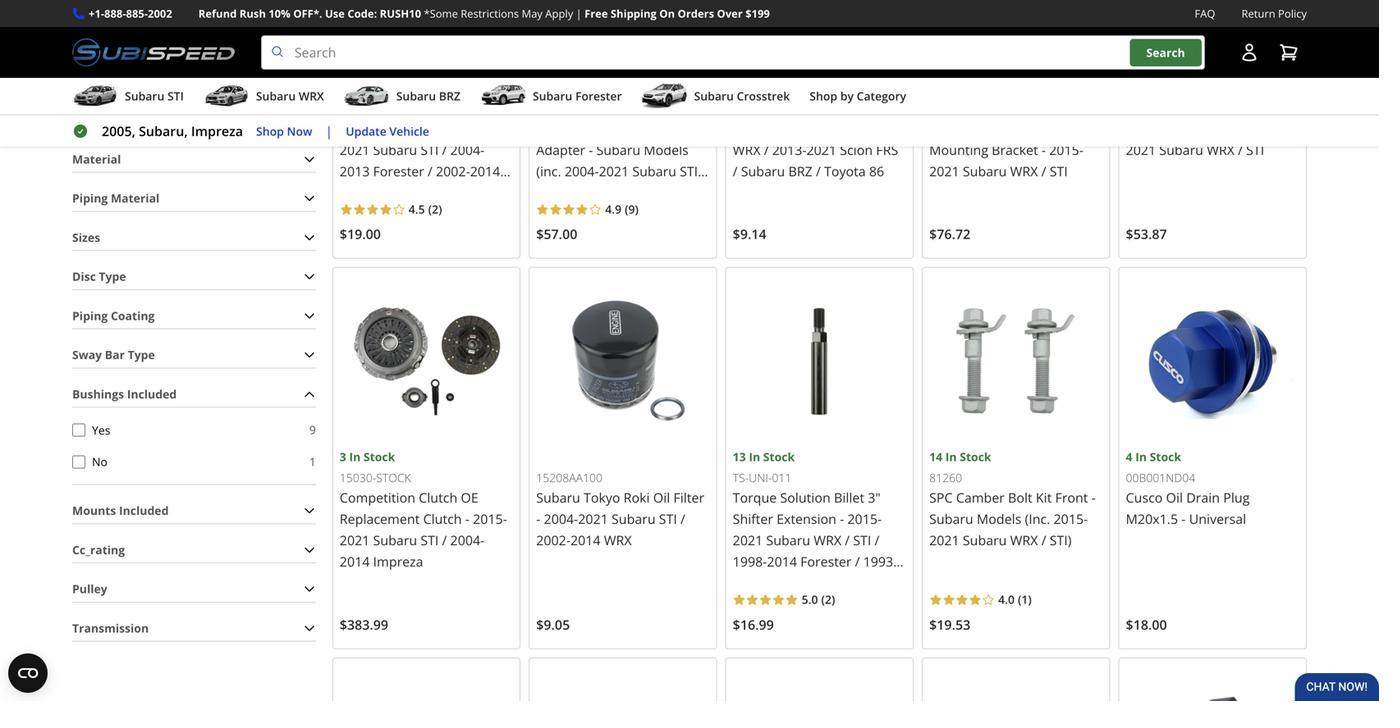 Task type: vqa. For each thing, say whether or not it's contained in the screenshot.
"Stainless"
yes



Task type: describe. For each thing, give the bounding box(es) containing it.
subaru up the $9.14
[[741, 163, 785, 180]]

disc type
[[72, 269, 126, 285]]

2015- inside "12 in stock 44022aa123 subaru / toyota oem donut gasket - 2015-2021 subaru wrx / 2013-2021 scion frs / subaru brz / toyota 86"
[[786, 120, 820, 137]]

mounts included
[[72, 503, 169, 519]]

2014 down 1998-
[[733, 575, 763, 592]]

wrx inside 15208aa100 subaru tokyo roki oil filter - 2004-2021 subaru sti / 2002-2014 wrx
[[604, 532, 632, 550]]

open widget image
[[8, 654, 48, 694]]

2 for /
[[825, 592, 832, 608]]

subaru wrx
[[256, 88, 324, 104]]

included for mounts included
[[119, 503, 169, 519]]

2014 inside 15208aa100 subaru tokyo roki oil filter - 2004-2021 subaru sti / 2002-2014 wrx
[[571, 532, 601, 550]]

category
[[857, 88, 906, 104]]

3
[[340, 450, 346, 465]]

2002- inside 50 in stock 077046 grimmspeed stock downpipe to 3inch exhaust adapter - subaru models (inc. 2004-2021 subaru sti / 2002-2014 wrx)
[[536, 184, 571, 202]]

4 in stock 00b001nd04 cusco oil drain plug m20x1.5 - universal
[[1126, 450, 1250, 528]]

a subaru wrx thumbnail image image
[[203, 84, 249, 108]]

subaru right a subaru forester thumbnail image
[[533, 88, 572, 104]]

billet
[[834, 489, 865, 507]]

competition clutch oe replacement clutch - 2015-2021 subaru sti / 2004-2014 impreza image
[[340, 275, 513, 448]]

front
[[1055, 489, 1088, 507]]

forester inside 13 in stock ts-uni-011 torque solution billet 3" shifter extension - 2015- 2021 subaru wrx / sti / 1998-2014 forester / 1993- 2014 impreza / 2013-2016 scion fr-s / 2013-2020 subaru brz / 2017-2019 toyota 86
[[801, 553, 852, 571]]

$9.14
[[733, 226, 766, 243]]

sizes
[[72, 230, 100, 245]]

subaru tokyo roki oil filter - 2004-2021 subaru sti / 2002-2014 wrx image
[[536, 275, 710, 448]]

subaru brz
[[396, 88, 461, 104]]

(front)
[[1200, 120, 1241, 137]]

0 vertical spatial clutch
[[419, 489, 457, 507]]

toyota inside 13 in stock ts-uni-011 torque solution billet 3" shifter extension - 2015- 2021 subaru wrx / sti / 1998-2014 forester / 1993- 2014 impreza / 2013-2016 scion fr-s / 2013-2020 subaru brz / 2017-2019 toyota 86
[[733, 639, 774, 656]]

impreza inside 50 in stock 028001 grimmspeed turbo to downpipe gasket - 2015- 2021 subaru sti / 2004- 2013 forester / 2002-2014 impreza
[[340, 184, 390, 202]]

update
[[346, 123, 386, 139]]

may
[[522, 6, 543, 21]]

shop by category button
[[810, 81, 906, 114]]

stock for torque solution billet 3" shifter extension - 2015- 2021 subaru wrx / sti / 1998-2014 forester / 1993- 2014 impreza / 2013-2016 scion fr-s / 2013-2020 subaru brz / 2017-2019 toyota 86
[[763, 450, 795, 465]]

in for subaru / toyota oem donut gasket - 2015-2021 subaru wrx / 2013-2021 scion frs / subaru brz / toyota 86
[[749, 59, 760, 74]]

0 vertical spatial 1
[[309, 454, 316, 470]]

sti inside subaru sti dropdown button
[[167, 88, 184, 104]]

models inside 14 in stock 81260 spc camber bolt kit front - subaru models (inc. 2015- 2021 subaru wrx / sti)
[[977, 511, 1022, 528]]

spc
[[929, 489, 953, 507]]

update vehicle button
[[346, 122, 429, 141]]

2002
[[148, 6, 172, 21]]

2004- inside 50 in stock 028001 grimmspeed turbo to downpipe gasket - 2015- 2021 subaru sti / 2004- 2013 forester / 2002-2014 impreza
[[450, 141, 485, 159]]

apply
[[545, 6, 573, 21]]

roki
[[624, 489, 650, 507]]

tokyo
[[584, 489, 620, 507]]

50 in stock 077046 grimmspeed stock downpipe to 3inch exhaust adapter - subaru models (inc. 2004-2021 subaru sti / 2002-2014 wrx)
[[536, 59, 706, 202]]

impreza inside 3 in stock 15030-stock competition clutch oe replacement clutch - 2015- 2021 subaru sti / 2004- 2014 impreza
[[373, 553, 423, 571]]

/ inside hella horns with grimmspeed brotie mounting bracket  - 2015- 2021 subaru wrx / sti
[[1042, 163, 1046, 180]]

in for competition clutch oe replacement clutch - 2015- 2021 subaru sti / 2004- 2014 impreza
[[349, 450, 361, 465]]

2015- inside stoptech stainless steel brake lines (front) - 2015- 2021 subaru wrx / sti
[[1252, 120, 1286, 137]]

3 in stock 15030-stock competition clutch oe replacement clutch - 2015- 2021 subaru sti / 2004- 2014 impreza
[[340, 450, 507, 571]]

faq
[[1195, 6, 1215, 21]]

subaru down "15208aa100"
[[536, 489, 580, 507]]

1 vertical spatial toyota
[[824, 163, 866, 180]]

4.0 ( 1 )
[[998, 592, 1032, 608]]

028001
[[340, 79, 379, 95]]

piping material
[[72, 191, 160, 206]]

2014 inside 50 in stock 028001 grimmspeed turbo to downpipe gasket - 2015- 2021 subaru sti / 2004- 2013 forester / 2002-2014 impreza
[[470, 163, 500, 180]]

sti inside 15208aa100 subaru tokyo roki oil filter - 2004-2021 subaru sti / 2002-2014 wrx
[[659, 511, 677, 528]]

search button
[[1130, 39, 1202, 66]]

return
[[1242, 6, 1275, 21]]

2021 inside stoptech stainless steel brake lines (front) - 2015- 2021 subaru wrx / sti
[[1126, 141, 1156, 159]]

2015- inside 3 in stock 15030-stock competition clutch oe replacement clutch - 2015- 2021 subaru sti / 2004- 2014 impreza
[[473, 511, 507, 528]]

oem
[[833, 98, 863, 116]]

type inside sway bar type dropdown button
[[128, 347, 155, 363]]

stoptech stainless steel brake lines (front) - 2015-2021 subaru wrx / sti image
[[1126, 0, 1300, 57]]

oil inside 15208aa100 subaru tokyo roki oil filter - 2004-2021 subaru sti / 2002-2014 wrx
[[653, 489, 670, 507]]

2004- inside 50 in stock 077046 grimmspeed stock downpipe to 3inch exhaust adapter - subaru models (inc. 2004-2021 subaru sti / 2002-2014 wrx)
[[565, 163, 599, 180]]

2021 inside 50 in stock 028001 grimmspeed turbo to downpipe gasket - 2015- 2021 subaru sti / 2004- 2013 forester / 2002-2014 impreza
[[340, 141, 370, 159]]

4.0
[[998, 592, 1015, 608]]

shipping
[[611, 6, 657, 21]]

subispeed logo image
[[72, 35, 235, 70]]

1 vertical spatial material
[[111, 191, 160, 206]]

hella
[[929, 98, 960, 116]]

sti inside 3 in stock 15030-stock competition clutch oe replacement clutch - 2015- 2021 subaru sti / 2004- 2014 impreza
[[421, 532, 439, 550]]

grimmspeed
[[929, 120, 1009, 137]]

subaru forester button
[[480, 81, 622, 114]]

/ inside 15208aa100 subaru tokyo roki oil filter - 2004-2021 subaru sti / 2002-2014 wrx
[[681, 511, 685, 528]]

in up hella
[[946, 59, 957, 74]]

2002- inside 50 in stock 028001 grimmspeed turbo to downpipe gasket - 2015- 2021 subaru sti / 2004- 2013 forester / 2002-2014 impreza
[[436, 163, 470, 180]]

shop for shop now
[[256, 123, 284, 139]]

subaru down fr-
[[733, 617, 777, 635]]

4.9
[[605, 202, 622, 217]]

m20x1.5
[[1126, 511, 1178, 528]]

disc
[[72, 269, 96, 285]]

lines
[[1165, 120, 1197, 137]]

1998-
[[733, 553, 767, 571]]

2021 inside 15208aa100 subaru tokyo roki oil filter - 2004-2021 subaru sti / 2002-2014 wrx
[[578, 511, 608, 528]]

13
[[733, 450, 746, 465]]

2005,
[[102, 122, 135, 140]]

bolt
[[1008, 489, 1032, 507]]

0 horizontal spatial 9
[[309, 422, 316, 438]]

by
[[840, 88, 854, 104]]

sti inside hella horns with grimmspeed brotie mounting bracket  - 2015- 2021 subaru wrx / sti
[[1050, 163, 1068, 180]]

return policy
[[1242, 6, 1307, 21]]

/ inside 50 in stock 077046 grimmspeed stock downpipe to 3inch exhaust adapter - subaru models (inc. 2004-2021 subaru sti / 2002-2014 wrx)
[[701, 163, 706, 180]]

4.5
[[409, 202, 425, 217]]

subaru inside 3 in stock 15030-stock competition clutch oe replacement clutch - 2015- 2021 subaru sti / 2004- 2014 impreza
[[373, 532, 417, 550]]

refund rush 10% off*. use code: rush10 *some restrictions may apply | free shipping on orders over $199
[[198, 6, 770, 21]]

mounts included button
[[72, 499, 316, 524]]

Yes button
[[72, 424, 85, 437]]

2017-
[[816, 617, 850, 635]]

wrx inside 13 in stock ts-uni-011 torque solution billet 3" shifter extension - 2015- 2021 subaru wrx / sti / 1998-2014 forester / 1993- 2014 impreza / 2013-2016 scion fr-s / 2013-2020 subaru brz / 2017-2019 toyota 86
[[814, 532, 842, 550]]

stock
[[376, 470, 411, 486]]

0 vertical spatial material
[[72, 151, 121, 167]]

subaru inside 50 in stock 028001 grimmspeed turbo to downpipe gasket - 2015- 2021 subaru sti / 2004- 2013 forester / 2002-2014 impreza
[[373, 141, 417, 159]]

oil inside 4 in stock 00b001nd04 cusco oil drain plug m20x1.5 - universal
[[1166, 489, 1183, 507]]

2021 inside 14 in stock 81260 spc camber bolt kit front - subaru models (inc. 2015- 2021 subaru wrx / sti)
[[929, 532, 959, 550]]

stock for grimmspeed stock downpipe to 3inch exhaust adapter - subaru models (inc. 2004-2021 subaru sti / 2002-2014 wrx)
[[567, 59, 598, 74]]

2021 inside 50 in stock 077046 grimmspeed stock downpipe to 3inch exhaust adapter - subaru models (inc. 2004-2021 subaru sti / 2002-2014 wrx)
[[599, 163, 629, 180]]

wrx inside "12 in stock 44022aa123 subaru / toyota oem donut gasket - 2015-2021 subaru wrx / 2013-2021 scion frs / subaru brz / toyota 86"
[[733, 141, 761, 159]]

fr-
[[769, 596, 788, 614]]

subaru sti button
[[72, 81, 184, 114]]

stoptech stainless steel brake lines (front) - 2015- 2021 subaru wrx / sti
[[1126, 98, 1286, 159]]

in for grimmspeed turbo to downpipe gasket - 2015- 2021 subaru sti / 2004- 2013 forester / 2002-2014 impreza
[[356, 59, 367, 74]]

No button
[[72, 456, 85, 469]]

in for grimmspeed stock downpipe to 3inch exhaust adapter - subaru models (inc. 2004-2021 subaru sti / 2002-2014 wrx)
[[552, 59, 564, 74]]

/ inside 3 in stock 15030-stock competition clutch oe replacement clutch - 2015- 2021 subaru sti / 2004- 2014 impreza
[[442, 532, 447, 550]]

transmission
[[72, 621, 149, 637]]

replacement
[[340, 511, 420, 528]]

2004- inside 3 in stock 15030-stock competition clutch oe replacement clutch - 2015- 2021 subaru sti / 2004- 2014 impreza
[[450, 532, 485, 550]]

( right 4.0 at the right bottom of the page
[[1018, 592, 1022, 608]]

brz inside "12 in stock 44022aa123 subaru / toyota oem donut gasket - 2015-2021 subaru wrx / 2013-2021 scion frs / subaru brz / toyota 86"
[[788, 163, 813, 180]]

gasket inside "12 in stock 44022aa123 subaru / toyota oem donut gasket - 2015-2021 subaru wrx / 2013-2021 scion frs / subaru brz / toyota 86"
[[733, 120, 775, 137]]

2015- inside 14 in stock 81260 spc camber bolt kit front - subaru models (inc. 2015- 2021 subaru wrx / sti)
[[1054, 511, 1088, 528]]

- inside 14 in stock 81260 spc camber bolt kit front - subaru models (inc. 2015- 2021 subaru wrx / sti)
[[1092, 489, 1096, 507]]

) for 2014
[[438, 202, 442, 217]]

to inside 50 in stock 028001 grimmspeed turbo to downpipe gasket - 2015- 2021 subaru sti / 2004- 2013 forester / 2002-2014 impreza
[[464, 98, 476, 116]]

brz inside dropdown button
[[439, 88, 461, 104]]

subaru up vehicle
[[396, 88, 436, 104]]

grimmspeed turbo to downpipe gasket - 2015-2021 subaru sti / 2004-2013 forester / 2002-2014 impreza image
[[340, 0, 513, 57]]

models inside 50 in stock 077046 grimmspeed stock downpipe to 3inch exhaust adapter - subaru models (inc. 2004-2021 subaru sti / 2002-2014 wrx)
[[644, 141, 689, 159]]

) right 4.0 at the right bottom of the page
[[1028, 592, 1032, 608]]

2015- inside 50 in stock 028001 grimmspeed turbo to downpipe gasket - 2015- 2021 subaru sti / 2004- 2013 forester / 2002-2014 impreza
[[459, 120, 493, 137]]

shifter
[[733, 511, 773, 528]]

bracket
[[992, 141, 1038, 159]]

12
[[733, 59, 746, 74]]

wrx)
[[604, 184, 636, 202]]

1 horizontal spatial |
[[576, 6, 582, 21]]

- inside 50 in stock 077046 grimmspeed stock downpipe to 3inch exhaust adapter - subaru models (inc. 2004-2021 subaru sti / 2002-2014 wrx)
[[589, 141, 593, 159]]

86 inside "12 in stock 44022aa123 subaru / toyota oem donut gasket - 2015-2021 subaru wrx / 2013-2021 scion frs / subaru brz / toyota 86"
[[869, 163, 884, 180]]

1993-
[[863, 553, 898, 571]]

0 vertical spatial toyota
[[788, 98, 830, 116]]

2021 inside 13 in stock ts-uni-011 torque solution billet 3" shifter extension - 2015- 2021 subaru wrx / sti / 1998-2014 forester / 1993- 2014 impreza / 2013-2016 scion fr-s / 2013-2020 subaru brz / 2017-2019 toyota 86
[[733, 532, 763, 550]]

subaru down 44022aa123 at the top right of page
[[733, 98, 777, 116]]

scion inside "12 in stock 44022aa123 subaru / toyota oem donut gasket - 2015-2021 subaru wrx / 2013-2021 scion frs / subaru brz / toyota 86"
[[840, 141, 873, 159]]

sway bar type
[[72, 347, 155, 363]]

gasket inside 50 in stock 028001 grimmspeed turbo to downpipe gasket - 2015- 2021 subaru sti / 2004- 2013 forester / 2002-2014 impreza
[[406, 120, 448, 137]]

type inside disc type dropdown button
[[99, 269, 126, 285]]

now
[[287, 123, 312, 139]]

$19.53
[[929, 616, 971, 634]]

spc camber bolt kit front - subaru models (inc. 2015-2021 subaru wrx / sti) image
[[929, 275, 1103, 448]]

torque solution turbo oil feed line kit - 2015-2021 subaru sti / 1998-2013 forester / 1993-2014 impreza image
[[733, 666, 906, 702]]

$18.00
[[1126, 616, 1167, 634]]

disc type button
[[72, 264, 316, 290]]

( for 2014
[[428, 202, 432, 217]]

adapter
[[536, 141, 585, 159]]

/ inside stoptech stainless steel brake lines (front) - 2015- 2021 subaru wrx / sti
[[1238, 141, 1243, 159]]

exhaust
[[655, 120, 703, 137]]

2014 inside 3 in stock 15030-stock competition clutch oe replacement clutch - 2015- 2021 subaru sti / 2004- 2014 impreza
[[340, 553, 370, 571]]

5.0
[[802, 592, 818, 608]]

sti)
[[1050, 532, 1072, 550]]

piping coating button
[[72, 304, 316, 329]]

subaru down 12
[[694, 88, 734, 104]]

subaru inside hella horns with grimmspeed brotie mounting bracket  - 2015- 2021 subaru wrx / sti
[[963, 163, 1007, 180]]

86 inside 13 in stock ts-uni-011 torque solution billet 3" shifter extension - 2015- 2021 subaru wrx / sti / 1998-2014 forester / 1993- 2014 impreza / 2013-2016 scion fr-s / 2013-2020 subaru brz / 2017-2019 toyota 86
[[778, 639, 793, 656]]

shop by category
[[810, 88, 906, 104]]

50 in stock 028001 grimmspeed turbo to downpipe gasket - 2015- 2021 subaru sti / 2004- 2013 forester / 2002-2014 impreza
[[340, 59, 500, 202]]

frs
[[876, 141, 898, 159]]

( for 2002-
[[625, 202, 628, 217]]

in for spc camber bolt kit front - subaru models (inc. 2015- 2021 subaru wrx / sti)
[[946, 450, 957, 465]]

button image
[[1240, 43, 1259, 62]]

wrx inside 14 in stock 81260 spc camber bolt kit front - subaru models (inc. 2015- 2021 subaru wrx / sti)
[[1010, 532, 1038, 550]]

subaru down donut at the top
[[854, 120, 898, 137]]

grimmspeed turbo heat shield v2 ceramic coated - 2015-2021 subaru sti / 2004-2008 forester / 2002-2014 impreza image
[[1126, 666, 1300, 702]]

filter
[[674, 489, 704, 507]]

drain
[[1186, 489, 1220, 507]]

pulley
[[72, 582, 107, 597]]

return policy link
[[1242, 5, 1307, 22]]

4
[[1126, 450, 1133, 465]]

torque
[[733, 489, 777, 507]]

universal
[[1189, 511, 1246, 528]]

stock for spc camber bolt kit front - subaru models (inc. 2015- 2021 subaru wrx / sti)
[[960, 450, 991, 465]]

- inside "12 in stock 44022aa123 subaru / toyota oem donut gasket - 2015-2021 subaru wrx / 2013-2021 scion frs / subaru brz / toyota 86"
[[778, 120, 783, 137]]

2014 up fr-
[[767, 553, 797, 571]]

$9.05
[[536, 616, 570, 634]]

subaru up shop now
[[256, 88, 296, 104]]



Task type: locate. For each thing, give the bounding box(es) containing it.
- down steel
[[1244, 120, 1248, 137]]

1 vertical spatial type
[[128, 347, 155, 363]]

0 vertical spatial included
[[127, 387, 177, 402]]

in inside 13 in stock ts-uni-011 torque solution billet 3" shifter extension - 2015- 2021 subaru wrx / sti / 1998-2014 forester / 1993- 2014 impreza / 2013-2016 scion fr-s / 2013-2020 subaru brz / 2017-2019 toyota 86
[[749, 450, 760, 465]]

1 vertical spatial 2002-
[[536, 184, 571, 202]]

hella horns with grimmspeed brotie mounting bracket  - 2015-2021 subaru wrx / sti image
[[929, 0, 1103, 57]]

forester inside 50 in stock 028001 grimmspeed turbo to downpipe gasket - 2015- 2021 subaru sti / 2004- 2013 forester / 2002-2014 impreza
[[373, 163, 424, 180]]

1 horizontal spatial gasket
[[733, 120, 775, 137]]

sway bar type button
[[72, 343, 316, 368]]

( right 4.9
[[625, 202, 628, 217]]

1 piping from the top
[[72, 191, 108, 206]]

1 vertical spatial 1
[[1022, 592, 1028, 608]]

stock up 00b001nd04 on the bottom right of page
[[1150, 450, 1181, 465]]

in right 14
[[946, 450, 957, 465]]

0 horizontal spatial gasket
[[406, 120, 448, 137]]

piping for piping material
[[72, 191, 108, 206]]

sti inside 50 in stock 077046 grimmspeed stock downpipe to 3inch exhaust adapter - subaru models (inc. 2004-2021 subaru sti / 2002-2014 wrx)
[[680, 163, 698, 180]]

grimmspeed for downpipe
[[340, 98, 420, 116]]

0 horizontal spatial oil
[[653, 489, 670, 507]]

orders
[[678, 6, 714, 21]]

oil
[[653, 489, 670, 507], [1166, 489, 1183, 507]]

0 vertical spatial scion
[[840, 141, 873, 159]]

86 down 's'
[[778, 639, 793, 656]]

1 horizontal spatial shop
[[810, 88, 837, 104]]

impreza down a subaru wrx thumbnail image
[[191, 122, 243, 140]]

1 vertical spatial shop
[[256, 123, 284, 139]]

stainless
[[1186, 98, 1240, 116]]

impreza up 's'
[[766, 575, 816, 592]]

wrx down bracket
[[1010, 163, 1038, 180]]

1 horizontal spatial grimmspeed
[[536, 98, 617, 116]]

- down "15208aa100"
[[536, 511, 540, 528]]

subaru
[[125, 88, 164, 104], [256, 88, 296, 104], [396, 88, 436, 104], [533, 88, 572, 104], [694, 88, 734, 104], [733, 98, 777, 116], [854, 120, 898, 137], [373, 141, 417, 159], [596, 141, 640, 159], [1159, 141, 1203, 159], [632, 163, 676, 180], [963, 163, 1007, 180], [741, 163, 785, 180], [536, 489, 580, 507], [612, 511, 656, 528], [929, 511, 973, 528], [373, 532, 417, 550], [963, 532, 1007, 550], [766, 532, 810, 550], [733, 617, 777, 635]]

2 gasket from the left
[[733, 120, 775, 137]]

stock up stock
[[364, 450, 395, 465]]

0 horizontal spatial to
[[464, 98, 476, 116]]

uni-
[[749, 470, 772, 486]]

stock up 44022aa123 at the top right of page
[[763, 59, 795, 74]]

in for cusco oil drain plug m20x1.5 - universal
[[1136, 450, 1147, 465]]

piping material button
[[72, 186, 316, 211]]

50 for grimmspeed stock downpipe to 3inch exhaust adapter - subaru models (inc. 2004-2021 subaru sti / 2002-2014 wrx)
[[536, 59, 549, 74]]

0 vertical spatial |
[[576, 6, 582, 21]]

stock inside 14 in stock 81260 spc camber bolt kit front - subaru models (inc. 2015- 2021 subaru wrx / sti)
[[960, 450, 991, 465]]

in right 4
[[1136, 450, 1147, 465]]

0 horizontal spatial downpipe
[[340, 120, 402, 137]]

brake
[[1126, 120, 1161, 137]]

2004- down oe
[[450, 532, 485, 550]]

4.5 ( 2 )
[[409, 202, 442, 217]]

on
[[659, 6, 675, 21]]

(inc.
[[536, 163, 561, 180]]

subaru / toyota oem donut  gasket - 2015-2021 subaru wrx / 2013-2021 scion frs / subaru brz / toyota 86 image
[[733, 0, 906, 57]]

wrx inside stoptech stainless steel brake lines (front) - 2015- 2021 subaru wrx / sti
[[1207, 141, 1235, 159]]

type right disc
[[99, 269, 126, 285]]

- down crosstrek
[[778, 120, 783, 137]]

subaru inside dropdown button
[[125, 88, 164, 104]]

1 horizontal spatial 86
[[869, 163, 884, 180]]

stock inside "12 in stock 44022aa123 subaru / toyota oem donut gasket - 2015-2021 subaru wrx / 2013-2021 scion frs / subaru brz / toyota 86"
[[763, 59, 795, 74]]

models down camber
[[977, 511, 1022, 528]]

subaru down spc
[[929, 511, 973, 528]]

1 grimmspeed from the left
[[340, 98, 420, 116]]

1 horizontal spatial scion
[[840, 141, 873, 159]]

toyota left oem at the top of page
[[788, 98, 830, 116]]

0 vertical spatial piping
[[72, 191, 108, 206]]

sti inside stoptech stainless steel brake lines (front) - 2015- 2021 subaru wrx / sti
[[1246, 141, 1264, 159]]

subaru up subaru,
[[125, 88, 164, 104]]

scion
[[840, 141, 873, 159], [733, 596, 766, 614]]

bushings
[[72, 387, 124, 402]]

- inside 15208aa100 subaru tokyo roki oil filter - 2004-2021 subaru sti / 2002-2014 wrx
[[536, 511, 540, 528]]

1 vertical spatial models
[[977, 511, 1022, 528]]

1 right 4.0 at the right bottom of the page
[[1022, 592, 1028, 608]]

2 right 4.5
[[432, 202, 438, 217]]

sway
[[72, 347, 102, 363]]

donut
[[866, 98, 904, 116]]

1 vertical spatial included
[[119, 503, 169, 519]]

stock inside 3 in stock 15030-stock competition clutch oe replacement clutch - 2015- 2021 subaru sti / 2004- 2014 impreza
[[364, 450, 395, 465]]

competition
[[340, 489, 415, 507]]

subaru down extension
[[766, 532, 810, 550]]

off*.
[[293, 6, 322, 21]]

forester
[[575, 88, 622, 104], [373, 163, 424, 180], [801, 553, 852, 571]]

models
[[644, 141, 689, 159], [977, 511, 1022, 528]]

50 inside 50 in stock 077046 grimmspeed stock downpipe to 3inch exhaust adapter - subaru models (inc. 2004-2021 subaru sti / 2002-2014 wrx)
[[536, 59, 549, 74]]

2015- inside hella horns with grimmspeed brotie mounting bracket  - 2015- 2021 subaru wrx / sti
[[1049, 141, 1084, 159]]

1 oil from the left
[[653, 489, 670, 507]]

search input field
[[261, 35, 1205, 70]]

in up 077046
[[552, 59, 564, 74]]

subaru up wrx)
[[632, 163, 676, 180]]

2005, subaru, impreza
[[102, 122, 243, 140]]

14 in stock 81260 spc camber bolt kit front - subaru models (inc. 2015- 2021 subaru wrx / sti)
[[929, 450, 1096, 550]]

1 vertical spatial piping
[[72, 308, 108, 324]]

1 vertical spatial to
[[602, 120, 615, 137]]

a subaru sti thumbnail image image
[[72, 84, 118, 108]]

piping
[[72, 191, 108, 206], [72, 308, 108, 324]]

clutch left oe
[[419, 489, 457, 507]]

0 vertical spatial 2
[[432, 202, 438, 217]]

gasket down crosstrek
[[733, 120, 775, 137]]

- inside 4 in stock 00b001nd04 cusco oil drain plug m20x1.5 - universal
[[1182, 511, 1186, 528]]

a subaru forester thumbnail image image
[[480, 84, 526, 108]]

cusco oil drain plug m20x1.5 - universal image
[[1126, 275, 1300, 448]]

1 vertical spatial scion
[[733, 596, 766, 614]]

wrx down tokyo at the bottom of page
[[604, 532, 632, 550]]

forester up 3inch on the top of the page
[[575, 88, 622, 104]]

2002- down "15208aa100"
[[536, 532, 571, 550]]

86 down frs
[[869, 163, 884, 180]]

2013- inside "12 in stock 44022aa123 subaru / toyota oem donut gasket - 2015-2021 subaru wrx / 2013-2021 scion frs / subaru brz / toyota 86"
[[772, 141, 807, 159]]

2020
[[841, 596, 871, 614]]

2 grimmspeed from the left
[[536, 98, 617, 116]]

update vehicle
[[346, 123, 429, 139]]

1 horizontal spatial 50
[[536, 59, 549, 74]]

0 vertical spatial 86
[[869, 163, 884, 180]]

shop left now
[[256, 123, 284, 139]]

0 horizontal spatial 2
[[432, 202, 438, 217]]

grimmspeed up update vehicle
[[340, 98, 420, 116]]

2 vertical spatial forester
[[801, 553, 852, 571]]

sti inside 13 in stock ts-uni-011 torque solution billet 3" shifter extension - 2015- 2021 subaru wrx / sti / 1998-2014 forester / 1993- 2014 impreza / 2013-2016 scion fr-s / 2013-2020 subaru brz / 2017-2019 toyota 86
[[853, 532, 871, 550]]

subaru down camber
[[963, 532, 1007, 550]]

stock for competition clutch oe replacement clutch - 2015- 2021 subaru sti / 2004- 2014 impreza
[[364, 450, 395, 465]]

/ inside 14 in stock 81260 spc camber bolt kit front - subaru models (inc. 2015- 2021 subaru wrx / sti)
[[1042, 532, 1046, 550]]

material
[[72, 151, 121, 167], [111, 191, 160, 206]]

free
[[585, 6, 608, 21]]

stock inside 50 in stock 028001 grimmspeed turbo to downpipe gasket - 2015- 2021 subaru sti / 2004- 2013 forester / 2002-2014 impreza
[[370, 59, 402, 74]]

wrx down extension
[[814, 532, 842, 550]]

grimmspeed for to
[[536, 98, 617, 116]]

2015- down oe
[[473, 511, 507, 528]]

2004- down the adapter
[[565, 163, 599, 180]]

downpipe down a subaru brz thumbnail image
[[340, 120, 402, 137]]

oil right the roki
[[653, 489, 670, 507]]

to inside 50 in stock 077046 grimmspeed stock downpipe to 3inch exhaust adapter - subaru models (inc. 2004-2021 subaru sti / 2002-2014 wrx)
[[602, 120, 615, 137]]

to left 3inch on the top of the page
[[602, 120, 615, 137]]

1 horizontal spatial 2
[[825, 592, 832, 608]]

888-
[[104, 6, 126, 21]]

2 for forester
[[432, 202, 438, 217]]

forester up 5.0 ( 2 )
[[801, 553, 852, 571]]

stock
[[370, 59, 402, 74], [567, 59, 598, 74], [960, 59, 991, 74], [763, 59, 795, 74], [620, 98, 653, 116], [364, 450, 395, 465], [960, 450, 991, 465], [763, 450, 795, 465], [1150, 450, 1181, 465]]

subaru,
[[139, 122, 188, 140]]

in right 3
[[349, 450, 361, 465]]

2 vertical spatial toyota
[[733, 639, 774, 656]]

in right 12
[[749, 59, 760, 74]]

shop now
[[256, 123, 312, 139]]

1 vertical spatial brz
[[788, 163, 813, 180]]

011
[[772, 470, 792, 486]]

sti inside 50 in stock 028001 grimmspeed turbo to downpipe gasket - 2015- 2021 subaru sti / 2004- 2013 forester / 2002-2014 impreza
[[421, 141, 439, 159]]

mounts
[[72, 503, 116, 519]]

1 vertical spatial 2
[[825, 592, 832, 608]]

wrx up now
[[299, 88, 324, 104]]

included right mounts
[[119, 503, 169, 519]]

2015- down turbo
[[459, 120, 493, 137]]

stock for subaru / toyota oem donut gasket - 2015-2021 subaru wrx / 2013-2021 scion frs / subaru brz / toyota 86
[[763, 59, 795, 74]]

0 horizontal spatial 50
[[340, 59, 353, 74]]

( right 5.0
[[821, 592, 825, 608]]

2004- inside 15208aa100 subaru tokyo roki oil filter - 2004-2021 subaru sti / 2002-2014 wrx
[[544, 511, 578, 528]]

subaru inside stoptech stainless steel brake lines (front) - 2015- 2021 subaru wrx / sti
[[1159, 141, 1203, 159]]

subaru down replacement
[[373, 532, 417, 550]]

3inch
[[618, 120, 651, 137]]

material button
[[72, 147, 316, 172]]

grimmspeed inside 50 in stock 028001 grimmspeed turbo to downpipe gasket - 2015- 2021 subaru sti / 2004- 2013 forester / 2002-2014 impreza
[[340, 98, 420, 116]]

in inside 3 in stock 15030-stock competition clutch oe replacement clutch - 2015- 2021 subaru sti / 2004- 2014 impreza
[[349, 450, 361, 465]]

to right turbo
[[464, 98, 476, 116]]

0 vertical spatial 9
[[628, 202, 635, 217]]

50 up hella
[[929, 59, 943, 74]]

0 horizontal spatial forester
[[373, 163, 424, 180]]

wrx down subaru crosstrek
[[733, 141, 761, 159]]

50 up 028001
[[340, 59, 353, 74]]

| left 'free'
[[576, 6, 582, 21]]

gasket
[[406, 120, 448, 137], [733, 120, 775, 137]]

2019
[[850, 617, 880, 635]]

camber
[[956, 489, 1005, 507]]

stock for grimmspeed turbo to downpipe gasket - 2015- 2021 subaru sti / 2004- 2013 forester / 2002-2014 impreza
[[370, 59, 402, 74]]

in inside 14 in stock 81260 spc camber bolt kit front - subaru models (inc. 2015- 2021 subaru wrx / sti)
[[946, 450, 957, 465]]

clutch down oe
[[423, 511, 462, 528]]

piping up sway
[[72, 308, 108, 324]]

1 left 3
[[309, 454, 316, 470]]

2014 inside 50 in stock 077046 grimmspeed stock downpipe to 3inch exhaust adapter - subaru models (inc. 2004-2021 subaru sti / 2002-2014 wrx)
[[571, 184, 601, 202]]

solution
[[780, 489, 831, 507]]

subaru down lines
[[1159, 141, 1203, 159]]

+1-888-885-2002
[[89, 6, 172, 21]]

bushings included button
[[72, 382, 316, 407]]

$76.72
[[929, 226, 971, 243]]

) left 2020
[[832, 592, 835, 608]]

grimmspeed stock downpipe to 3inch exhaust adapter - subaru models (inc. 2004-2021 subaru sti / 2002-2014 wrx) image
[[536, 0, 710, 57]]

) for 2002-
[[635, 202, 639, 217]]

a subaru brz thumbnail image image
[[344, 84, 390, 108]]

1 vertical spatial forester
[[373, 163, 424, 180]]

impreza inside 13 in stock ts-uni-011 torque solution billet 3" shifter extension - 2015- 2021 subaru wrx / sti / 1998-2014 forester / 1993- 2014 impreza / 2013-2016 scion fr-s / 2013-2020 subaru brz / 2017-2019 toyota 86
[[766, 575, 816, 592]]

$16.99
[[733, 616, 774, 634]]

2002- up 4.5 ( 2 )
[[436, 163, 470, 180]]

0 horizontal spatial |
[[325, 122, 333, 140]]

50 for grimmspeed turbo to downpipe gasket - 2015- 2021 subaru sti / 2004- 2013 forester / 2002-2014 impreza
[[340, 59, 353, 74]]

- inside 50 in stock 028001 grimmspeed turbo to downpipe gasket - 2015- 2021 subaru sti / 2004- 2013 forester / 2002-2014 impreza
[[451, 120, 455, 137]]

2 downpipe from the left
[[536, 120, 599, 137]]

wrx
[[299, 88, 324, 104], [733, 141, 761, 159], [1207, 141, 1235, 159], [1010, 163, 1038, 180], [604, 532, 632, 550], [1010, 532, 1038, 550], [814, 532, 842, 550]]

2013-
[[772, 141, 807, 159], [828, 575, 862, 592], [807, 596, 841, 614]]

forester inside dropdown button
[[575, 88, 622, 104]]

wrx down the (front)
[[1207, 141, 1235, 159]]

stock up subaru forester
[[567, 59, 598, 74]]

in inside 50 in stock 077046 grimmspeed stock downpipe to 3inch exhaust adapter - subaru models (inc. 2004-2021 subaru sti / 2002-2014 wrx)
[[552, 59, 564, 74]]

subaru down the roki
[[612, 511, 656, 528]]

subaru down update vehicle button
[[373, 141, 417, 159]]

1 vertical spatial 9
[[309, 422, 316, 438]]

2 vertical spatial brz
[[780, 617, 804, 635]]

1 horizontal spatial 1
[[1022, 592, 1028, 608]]

- down billet
[[840, 511, 844, 528]]

scion inside 13 in stock ts-uni-011 torque solution billet 3" shifter extension - 2015- 2021 subaru wrx / sti / 1998-2014 forester / 1993- 2014 impreza / 2013-2016 scion fr-s / 2013-2020 subaru brz / 2017-2019 toyota 86
[[733, 596, 766, 614]]

0 vertical spatial forester
[[575, 88, 622, 104]]

2004- down turbo
[[450, 141, 485, 159]]

stock up 81260 at the right of page
[[960, 450, 991, 465]]

1 horizontal spatial oil
[[1166, 489, 1183, 507]]

2015-
[[459, 120, 493, 137], [786, 120, 820, 137], [1252, 120, 1286, 137], [1049, 141, 1084, 159], [473, 511, 507, 528], [1054, 511, 1088, 528], [848, 511, 882, 528]]

0 vertical spatial 2002-
[[436, 163, 470, 180]]

0 horizontal spatial grimmspeed
[[340, 98, 420, 116]]

0 horizontal spatial shop
[[256, 123, 284, 139]]

shop for shop by category
[[810, 88, 837, 104]]

stock up horns
[[960, 59, 991, 74]]

0 horizontal spatial scion
[[733, 596, 766, 614]]

(inc.
[[1025, 511, 1050, 528]]

subaru down mounting
[[963, 163, 1007, 180]]

stock inside 13 in stock ts-uni-011 torque solution billet 3" shifter extension - 2015- 2021 subaru wrx / sti / 1998-2014 forester / 1993- 2014 impreza / 2013-2016 scion fr-s / 2013-2020 subaru brz / 2017-2019 toyota 86
[[763, 450, 795, 465]]

2013- up 2020
[[828, 575, 862, 592]]

stock up 3inch on the top of the page
[[620, 98, 653, 116]]

- inside 13 in stock ts-uni-011 torque solution billet 3" shifter extension - 2015- 2021 subaru wrx / sti / 1998-2014 forester / 1993- 2014 impreza / 2013-2016 scion fr-s / 2013-2020 subaru brz / 2017-2019 toyota 86
[[840, 511, 844, 528]]

1 downpipe from the left
[[340, 120, 402, 137]]

brz inside 13 in stock ts-uni-011 torque solution billet 3" shifter extension - 2015- 2021 subaru wrx / sti / 1998-2014 forester / 1993- 2014 impreza / 2013-2016 scion fr-s / 2013-2020 subaru brz / 2017-2019 toyota 86
[[780, 617, 804, 635]]

rush10
[[380, 6, 421, 21]]

downpipe inside 50 in stock 077046 grimmspeed stock downpipe to 3inch exhaust adapter - subaru models (inc. 2004-2021 subaru sti / 2002-2014 wrx)
[[536, 120, 599, 137]]

50 up 077046
[[536, 59, 549, 74]]

1 vertical spatial 2013-
[[828, 575, 862, 592]]

bushings included
[[72, 387, 177, 402]]

included for bushings included
[[127, 387, 177, 402]]

1 vertical spatial 86
[[778, 639, 793, 656]]

sizes button
[[72, 225, 316, 250]]

1 vertical spatial |
[[325, 122, 333, 140]]

2
[[432, 202, 438, 217], [825, 592, 832, 608]]

oil down 00b001nd04 on the bottom right of page
[[1166, 489, 1183, 507]]

refund
[[198, 6, 237, 21]]

2 oil from the left
[[1166, 489, 1183, 507]]

0 vertical spatial to
[[464, 98, 476, 116]]

2 horizontal spatial 50
[[929, 59, 943, 74]]

policy
[[1278, 6, 1307, 21]]

2013- down crosstrek
[[772, 141, 807, 159]]

- right front
[[1092, 489, 1096, 507]]

1 horizontal spatial models
[[977, 511, 1022, 528]]

coating
[[111, 308, 155, 324]]

in for torque solution billet 3" shifter extension - 2015- 2021 subaru wrx / sti / 1998-2014 forester / 1993- 2014 impreza / 2013-2016 scion fr-s / 2013-2020 subaru brz / 2017-2019 toyota 86
[[749, 450, 760, 465]]

$53.87
[[1126, 226, 1167, 243]]

yes
[[92, 423, 110, 438]]

) for 1998-
[[832, 592, 835, 608]]

- down oe
[[465, 511, 469, 528]]

stock for cusco oil drain plug m20x1.5 - universal
[[1150, 450, 1181, 465]]

in right the 13
[[749, 450, 760, 465]]

3"
[[868, 489, 881, 507]]

5.0 ( 2 )
[[802, 592, 835, 608]]

0 vertical spatial type
[[99, 269, 126, 285]]

2 horizontal spatial forester
[[801, 553, 852, 571]]

( for 1998-
[[821, 592, 825, 608]]

wrx inside dropdown button
[[299, 88, 324, 104]]

1 horizontal spatial to
[[602, 120, 615, 137]]

forester down update vehicle button
[[373, 163, 424, 180]]

0 horizontal spatial 86
[[778, 639, 793, 656]]

subaru forester
[[533, 88, 622, 104]]

subaru brz button
[[344, 81, 461, 114]]

transmission button
[[72, 616, 316, 642]]

1 horizontal spatial forester
[[575, 88, 622, 104]]

subaru down 3inch on the top of the page
[[596, 141, 640, 159]]

downpipe up the adapter
[[536, 120, 599, 137]]

0 vertical spatial models
[[644, 141, 689, 159]]

( right 4.5
[[428, 202, 432, 217]]

toyota
[[788, 98, 830, 116], [824, 163, 866, 180], [733, 639, 774, 656]]

15208aa100 subaru tokyo roki oil filter - 2004-2021 subaru sti / 2002-2014 wrx
[[536, 470, 704, 550]]

1 gasket from the left
[[406, 120, 448, 137]]

torque solution billet 3" shifter extension - 2015-2021 subaru wrx / sti / 1998-2014 forester / 1993-2014 impreza / 2013-2016 scion fr-s / 2013-2020 subaru brz / 2017-2019 toyota 86 image
[[733, 275, 906, 448]]

cc_rating button
[[72, 538, 316, 563]]

2015- down 'brotie'
[[1049, 141, 1084, 159]]

10%
[[269, 6, 290, 21]]

models down exhaust
[[644, 141, 689, 159]]

1 horizontal spatial type
[[128, 347, 155, 363]]

in inside 4 in stock 00b001nd04 cusco oil drain plug m20x1.5 - universal
[[1136, 450, 1147, 465]]

0 horizontal spatial models
[[644, 141, 689, 159]]

50 inside 50 in stock 028001 grimmspeed turbo to downpipe gasket - 2015- 2021 subaru sti / 2004- 2013 forester / 2002-2014 impreza
[[340, 59, 353, 74]]

- down 'brotie'
[[1042, 141, 1046, 159]]

stock up 028001
[[370, 59, 402, 74]]

2002- inside 15208aa100 subaru tokyo roki oil filter - 2004-2021 subaru sti / 2002-2014 wrx
[[536, 532, 571, 550]]

0 horizontal spatial type
[[99, 269, 126, 285]]

a subaru crosstrek thumbnail image image
[[642, 84, 688, 108]]

in inside "12 in stock 44022aa123 subaru / toyota oem donut gasket - 2015-2021 subaru wrx / 2013-2021 scion frs / subaru brz / toyota 86"
[[749, 59, 760, 74]]

- inside stoptech stainless steel brake lines (front) - 2015- 2021 subaru wrx / sti
[[1244, 120, 1248, 137]]

2014 down replacement
[[340, 553, 370, 571]]

(
[[428, 202, 432, 217], [625, 202, 628, 217], [821, 592, 825, 608], [1018, 592, 1022, 608]]

-
[[451, 120, 455, 137], [778, 120, 783, 137], [1244, 120, 1248, 137], [589, 141, 593, 159], [1042, 141, 1046, 159], [1092, 489, 1096, 507], [465, 511, 469, 528], [536, 511, 540, 528], [840, 511, 844, 528], [1182, 511, 1186, 528]]

- inside hella horns with grimmspeed brotie mounting bracket  - 2015- 2021 subaru wrx / sti
[[1042, 141, 1046, 159]]

stock inside 4 in stock 00b001nd04 cusco oil drain plug m20x1.5 - universal
[[1150, 450, 1181, 465]]

0 vertical spatial brz
[[439, 88, 461, 104]]

2016
[[862, 575, 892, 592]]

|
[[576, 6, 582, 21], [325, 122, 333, 140]]

2015- down 3"
[[848, 511, 882, 528]]

gasket down turbo
[[406, 120, 448, 137]]

oe
[[461, 489, 478, 507]]

2013
[[340, 163, 370, 180]]

scion left frs
[[840, 141, 873, 159]]

1 horizontal spatial downpipe
[[536, 120, 599, 137]]

0 vertical spatial shop
[[810, 88, 837, 104]]

piping for piping coating
[[72, 308, 108, 324]]

)
[[438, 202, 442, 217], [635, 202, 639, 217], [832, 592, 835, 608], [1028, 592, 1032, 608]]

2 piping from the top
[[72, 308, 108, 324]]

shop inside "link"
[[256, 123, 284, 139]]

in
[[356, 59, 367, 74], [552, 59, 564, 74], [946, 59, 957, 74], [749, 59, 760, 74], [349, 450, 361, 465], [946, 450, 957, 465], [749, 450, 760, 465], [1136, 450, 1147, 465]]

wrx inside hella horns with grimmspeed brotie mounting bracket  - 2015- 2021 subaru wrx / sti
[[1010, 163, 1038, 180]]

- inside 3 in stock 15030-stock competition clutch oe replacement clutch - 2015- 2021 subaru sti / 2004- 2014 impreza
[[465, 511, 469, 528]]

3 50 from the left
[[929, 59, 943, 74]]

12 in stock 44022aa123 subaru / toyota oem donut gasket - 2015-2021 subaru wrx / 2013-2021 scion frs / subaru brz / toyota 86
[[733, 59, 904, 180]]

2 vertical spatial 2013-
[[807, 596, 841, 614]]

toyota down oem at the top of page
[[824, 163, 866, 180]]

13 in stock ts-uni-011 torque solution billet 3" shifter extension - 2015- 2021 subaru wrx / sti / 1998-2014 forester / 1993- 2014 impreza / 2013-2016 scion fr-s / 2013-2020 subaru brz / 2017-2019 toyota 86
[[733, 450, 898, 656]]

1 vertical spatial clutch
[[423, 511, 462, 528]]

1 horizontal spatial 9
[[628, 202, 635, 217]]

0 vertical spatial 2013-
[[772, 141, 807, 159]]

with
[[1004, 98, 1031, 116]]

downpipe inside 50 in stock 028001 grimmspeed turbo to downpipe gasket - 2015- 2021 subaru sti / 2004- 2013 forester / 2002-2014 impreza
[[340, 120, 402, 137]]

stoptech
[[1126, 98, 1183, 116]]

cusco
[[1126, 489, 1163, 507]]

grimmspeed inside 50 in stock 077046 grimmspeed stock downpipe to 3inch exhaust adapter - subaru models (inc. 2004-2021 subaru sti / 2002-2014 wrx)
[[536, 98, 617, 116]]

2014 left the (inc.
[[470, 163, 500, 180]]

2 vertical spatial 2002-
[[536, 532, 571, 550]]

2021 inside hella horns with grimmspeed brotie mounting bracket  - 2015- 2021 subaru wrx / sti
[[929, 163, 959, 180]]

2021 inside 3 in stock 15030-stock competition clutch oe replacement clutch - 2015- 2021 subaru sti / 2004- 2014 impreza
[[340, 532, 370, 550]]

grimmspeed down 077046
[[536, 98, 617, 116]]

1 50 from the left
[[340, 59, 353, 74]]

2015- inside 13 in stock ts-uni-011 torque solution billet 3" shifter extension - 2015- 2021 subaru wrx / sti / 1998-2014 forester / 1993- 2014 impreza / 2013-2016 scion fr-s / 2013-2020 subaru brz / 2017-2019 toyota 86
[[848, 511, 882, 528]]

2 50 from the left
[[536, 59, 549, 74]]

impreza down 2013
[[340, 184, 390, 202]]

extension
[[777, 511, 836, 528]]

0 horizontal spatial 1
[[309, 454, 316, 470]]

in inside 50 in stock 028001 grimmspeed turbo to downpipe gasket - 2015- 2021 subaru sti / 2004- 2013 forester / 2002-2014 impreza
[[356, 59, 367, 74]]



